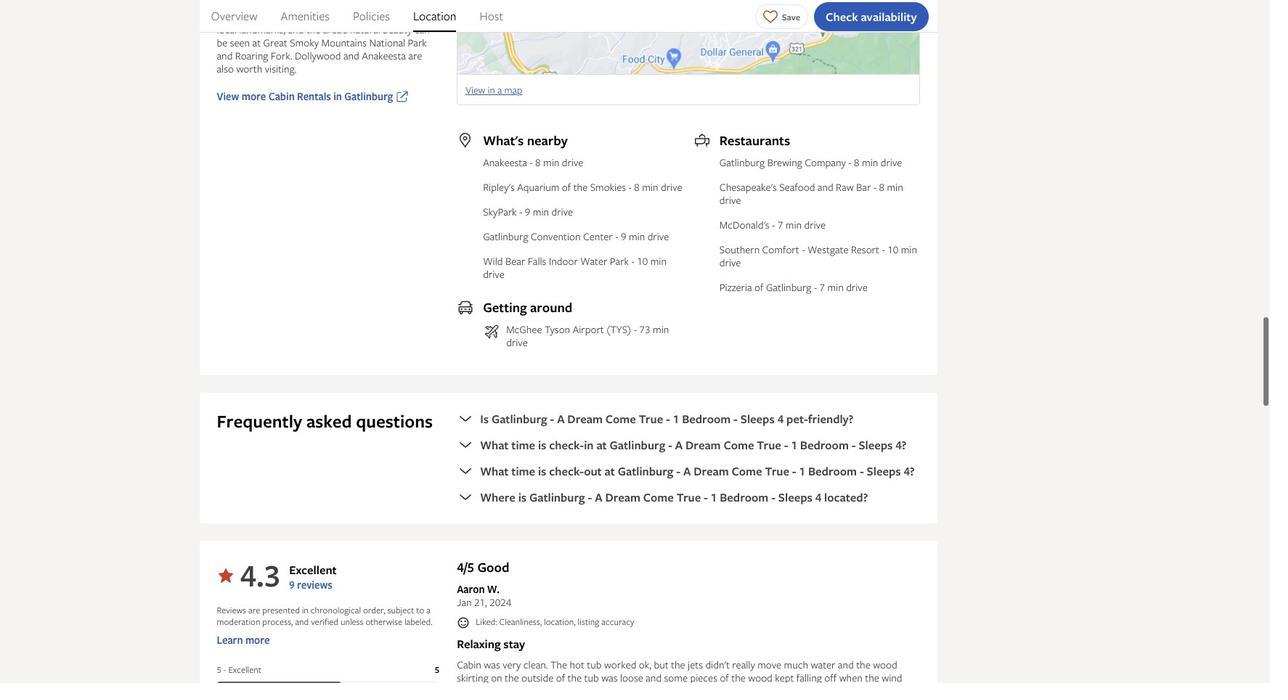Task type: locate. For each thing, give the bounding box(es) containing it.
5 down the learn on the bottom of the page
[[217, 664, 222, 677]]

drive up westgate
[[805, 218, 826, 232]]

anakeesta down beauty
[[362, 49, 406, 63]]

10 inside - 10 min drive
[[637, 255, 648, 268]]

westgate
[[808, 243, 849, 257]]

0 vertical spatial cabin
[[345, 10, 369, 23]]

seafood
[[780, 180, 815, 194]]

more right view
[[242, 90, 266, 103]]

4?
[[896, 438, 907, 454], [904, 464, 915, 480]]

worth
[[236, 62, 262, 76]]

anakeesta down what's
[[483, 156, 527, 170]]

jan
[[457, 596, 472, 610]]

gatlinburg up where is gatlinburg - a dream come true - 1 bedroom - sleeps 4 located?
[[618, 464, 674, 480]]

wild bear falls indoor water park
[[483, 255, 629, 268]]

a
[[427, 605, 431, 617]]

1 horizontal spatial 9
[[525, 205, 531, 219]]

drive up pizzeria
[[720, 256, 741, 270]]

1 horizontal spatial 5
[[435, 664, 440, 677]]

2 vertical spatial are
[[248, 605, 260, 617]]

1 vertical spatial anakeesta
[[483, 156, 527, 170]]

pizzeria
[[720, 281, 752, 294]]

and
[[372, 10, 388, 23], [288, 23, 304, 37], [217, 49, 233, 63], [344, 49, 360, 63], [818, 180, 834, 194], [295, 616, 309, 629], [838, 658, 854, 672], [646, 671, 662, 684]]

come
[[606, 411, 636, 427], [724, 438, 754, 454], [732, 464, 763, 480], [644, 490, 674, 506]]

kept
[[775, 671, 794, 684]]

1 vertical spatial 4
[[816, 490, 822, 506]]

7 up comfort
[[778, 218, 783, 232]]

are down can
[[409, 49, 422, 63]]

anakeesta
[[362, 49, 406, 63], [483, 156, 527, 170]]

1 horizontal spatial anakeesta
[[483, 156, 527, 170]]

1 vertical spatial are
[[409, 49, 422, 63]]

1 vertical spatial time
[[512, 464, 535, 480]]

1 vertical spatial at
[[597, 438, 607, 454]]

what up the where
[[480, 464, 509, 480]]

listing
[[578, 616, 600, 629]]

0 horizontal spatial 4
[[778, 411, 784, 427]]

mcdonald's - 7 min drive
[[720, 218, 826, 232]]

bedroom down what time is check-out at gatlinburg - a dream come true - 1 bedroom - sleeps 4?
[[720, 490, 769, 506]]

2 horizontal spatial 9
[[621, 230, 627, 244]]

gatlinburg,
[[265, 0, 312, 10]]

aquarium
[[517, 180, 560, 194]]

smokies
[[590, 180, 626, 194]]

location link
[[413, 0, 457, 32]]

5
[[217, 664, 222, 677], [435, 664, 440, 677]]

wood
[[873, 658, 898, 672], [749, 671, 773, 684]]

drive
[[562, 156, 584, 170], [881, 156, 903, 170], [661, 180, 683, 194], [720, 194, 741, 207], [552, 205, 573, 219], [805, 218, 826, 232], [648, 230, 669, 244], [720, 256, 741, 270], [483, 268, 505, 281], [847, 281, 868, 294], [507, 336, 528, 350]]

located
[[217, 0, 252, 10]]

5 for 5 - excellent
[[217, 664, 222, 677]]

drive down the resort
[[847, 281, 868, 294]]

2 vertical spatial at
[[605, 464, 615, 480]]

min up 'bar'
[[862, 156, 879, 170]]

4? for what time is check-in at gatlinburg - a dream come true - 1 bedroom - sleeps 4?
[[896, 438, 907, 454]]

view more cabin rentals in gatlinburg link
[[217, 90, 440, 103]]

5 left skirting
[[435, 664, 440, 677]]

min right the resort
[[901, 243, 918, 257]]

true
[[639, 411, 663, 427], [757, 438, 782, 454], [765, 464, 790, 480], [677, 490, 701, 506]]

2 horizontal spatial cabin
[[457, 658, 482, 672]]

are right mill
[[426, 10, 440, 23]]

0 vertical spatial 7
[[778, 218, 783, 232]]

center
[[583, 230, 613, 244]]

what down is
[[480, 438, 509, 454]]

great
[[263, 36, 288, 50]]

much
[[784, 658, 809, 672]]

park down mill
[[408, 36, 427, 50]]

historic
[[267, 10, 301, 23]]

was left very
[[484, 658, 500, 672]]

1 vertical spatial cabin
[[269, 90, 295, 103]]

overview link
[[211, 0, 258, 32]]

bedroom down friendly?
[[800, 438, 849, 454]]

0 vertical spatial park
[[408, 36, 427, 50]]

0 horizontal spatial excellent
[[229, 664, 262, 677]]

10 right the resort
[[888, 243, 899, 257]]

0 horizontal spatial cabin
[[269, 90, 295, 103]]

in up natural
[[367, 0, 375, 10]]

airport
[[573, 323, 604, 337]]

1 horizontal spatial excellent
[[289, 563, 337, 579]]

8 right 'bar'
[[879, 180, 885, 194]]

dream
[[568, 411, 603, 427], [686, 438, 721, 454], [694, 464, 729, 480], [605, 490, 641, 506]]

otherwise
[[366, 616, 402, 629]]

0 vertical spatial check-
[[549, 438, 584, 454]]

save button
[[755, 4, 809, 29]]

at right seen
[[253, 36, 261, 50]]

water
[[811, 658, 836, 672]]

excellent up the chronological
[[289, 563, 337, 579]]

cabin right log
[[345, 10, 369, 23]]

check- for in
[[549, 438, 584, 454]]

1 what from the top
[[480, 438, 509, 454]]

9 right the center
[[621, 230, 627, 244]]

2024
[[490, 596, 512, 610]]

roaring
[[235, 49, 268, 63]]

1 horizontal spatial park
[[610, 255, 629, 268]]

learn
[[217, 634, 243, 648]]

1 vertical spatial more
[[245, 634, 270, 648]]

beauty
[[383, 23, 412, 37]]

2 5 from the left
[[435, 664, 440, 677]]

gatlinburg down is gatlinburg - a dream come true - 1 bedroom - sleeps 4 pet-friendly?
[[610, 438, 666, 454]]

1 horizontal spatial 10
[[888, 243, 899, 257]]

0 vertical spatial more
[[242, 90, 266, 103]]

min inside southern comfort - westgate resort - 10 min drive
[[901, 243, 918, 257]]

bedroom up what time is check-in at gatlinburg - a dream come true - 1 bedroom - sleeps 4?
[[682, 411, 731, 427]]

gatlinburg down skypark
[[483, 230, 528, 244]]

wood right when
[[873, 658, 898, 672]]

gatlinburg
[[345, 90, 393, 103], [720, 156, 765, 170], [483, 230, 528, 244], [766, 281, 812, 294], [492, 411, 547, 427], [610, 438, 666, 454], [618, 464, 674, 480], [530, 490, 585, 506]]

cleanliness,
[[500, 616, 542, 629]]

worked
[[604, 658, 637, 672]]

cabin
[[345, 10, 369, 23], [269, 90, 295, 103], [457, 658, 482, 672]]

0 horizontal spatial 5
[[217, 664, 222, 677]]

- inside - 10 min drive
[[632, 255, 635, 268]]

of left hot
[[556, 671, 565, 684]]

cabin inside located in gatlinburg, this cabin is in the mountains. historic ogle log cabin and old mill are local landmarks, and the area's natural beauty can be seen at great smoky mountains national park and roaring fork. dollywood and anakeesta are also worth visiting.
[[345, 10, 369, 23]]

wood left kept
[[749, 671, 773, 684]]

cabin for view
[[269, 90, 295, 103]]

excellent down the learn on the bottom of the page
[[229, 664, 262, 677]]

check availability
[[826, 8, 917, 24]]

in right the located
[[254, 0, 262, 10]]

0 horizontal spatial 10
[[637, 255, 648, 268]]

0 vertical spatial what
[[480, 438, 509, 454]]

1 vertical spatial 4?
[[904, 464, 915, 480]]

w.
[[487, 583, 500, 597]]

9 left reviews
[[289, 579, 295, 592]]

0 horizontal spatial anakeesta
[[362, 49, 406, 63]]

0 horizontal spatial are
[[248, 605, 260, 617]]

reviews
[[297, 579, 333, 592]]

min right 73 at the right of the page
[[653, 323, 669, 337]]

4 left pet-
[[778, 411, 784, 427]]

chesapeake's seafood and raw bar - 8 min drive
[[720, 180, 904, 207]]

8
[[536, 156, 541, 170], [854, 156, 860, 170], [635, 180, 640, 194], [879, 180, 885, 194]]

indoor
[[549, 255, 578, 268]]

min down aquarium
[[533, 205, 549, 219]]

more inside reviews are presented in chronological order, subject to a moderation process, and verified unless otherwise labeled. learn more
[[245, 634, 270, 648]]

ripley's aquarium of the smokies - 8 min drive
[[483, 180, 683, 194]]

what time is check-out at gatlinburg - a dream come true - 1 bedroom - sleeps 4?
[[480, 464, 915, 480]]

located?
[[825, 490, 868, 506]]

was left the loose
[[602, 671, 618, 684]]

visiting.
[[265, 62, 297, 76]]

gatlinburg down restaurants
[[720, 156, 765, 170]]

9 down aquarium
[[525, 205, 531, 219]]

reviews
[[217, 605, 246, 617]]

what
[[480, 438, 509, 454], [480, 464, 509, 480]]

check
[[826, 8, 858, 24]]

0 horizontal spatial park
[[408, 36, 427, 50]]

drive left bear
[[483, 268, 505, 281]]

0 vertical spatial are
[[426, 10, 440, 23]]

gatlinburg convention center - 9 min drive
[[483, 230, 669, 244]]

gatlinburg down out
[[530, 490, 585, 506]]

0 vertical spatial 4?
[[896, 438, 907, 454]]

2 check- from the top
[[549, 464, 584, 480]]

bedroom
[[682, 411, 731, 427], [800, 438, 849, 454], [809, 464, 857, 480], [720, 490, 769, 506]]

drive up mcdonald's
[[720, 194, 741, 207]]

are right "reviews"
[[248, 605, 260, 617]]

0 horizontal spatial 9
[[289, 579, 295, 592]]

what for what time is check-in at gatlinburg - a dream come true - 1 bedroom - sleeps 4?
[[480, 438, 509, 454]]

pizzeria of gatlinburg - 7 min drive
[[720, 281, 868, 294]]

1 time from the top
[[512, 438, 535, 454]]

drive up the ripley's aquarium of the smokies - 8 min drive
[[562, 156, 584, 170]]

cabin down relaxing
[[457, 658, 482, 672]]

0 vertical spatial anakeesta
[[362, 49, 406, 63]]

list containing anakeesta
[[483, 156, 684, 281]]

cabin inside the relaxing stay cabin was very clean. the hot tub worked ok, but the jets didn't really move much water and the wood skirting on the outside of the tub was loose and some pieces of the wood kept falling off when the win
[[457, 658, 482, 672]]

2 vertical spatial cabin
[[457, 658, 482, 672]]

when
[[840, 671, 863, 684]]

in left verified in the bottom of the page
[[302, 605, 309, 617]]

1 5 from the left
[[217, 664, 222, 677]]

drive down the getting around
[[507, 336, 528, 350]]

-
[[530, 156, 533, 170], [849, 156, 852, 170], [629, 180, 632, 194], [874, 180, 877, 194], [520, 205, 523, 219], [772, 218, 776, 232], [615, 230, 619, 244], [802, 243, 805, 257], [882, 243, 885, 257], [632, 255, 635, 268], [814, 281, 817, 294], [634, 323, 637, 337], [550, 411, 555, 427], [666, 411, 670, 427], [734, 411, 738, 427], [668, 438, 673, 454], [784, 438, 789, 454], [852, 438, 856, 454], [677, 464, 681, 480], [793, 464, 797, 480], [860, 464, 864, 480], [588, 490, 592, 506], [704, 490, 708, 506], [772, 490, 776, 506], [224, 664, 226, 677]]

1 horizontal spatial cabin
[[345, 10, 369, 23]]

what's nearby
[[483, 132, 568, 150]]

list
[[199, 0, 938, 32], [483, 156, 684, 281], [720, 156, 920, 294]]

10
[[888, 243, 899, 257], [637, 255, 648, 268]]

2 vertical spatial 9
[[289, 579, 295, 592]]

4 left located?
[[816, 490, 822, 506]]

min up comfort
[[786, 218, 802, 232]]

0 vertical spatial at
[[253, 36, 261, 50]]

21,
[[474, 596, 487, 610]]

5 for 5
[[435, 664, 440, 677]]

tub
[[587, 658, 602, 672], [585, 671, 599, 684]]

7
[[778, 218, 783, 232], [820, 281, 825, 294]]

9 inside excellent 9 reviews
[[289, 579, 295, 592]]

more down the moderation
[[245, 634, 270, 648]]

drive right the center
[[648, 230, 669, 244]]

1 vertical spatial 7
[[820, 281, 825, 294]]

4.3
[[240, 555, 281, 597]]

1 vertical spatial check-
[[549, 464, 584, 480]]

is
[[358, 0, 364, 10], [538, 438, 547, 454], [538, 464, 547, 480], [518, 490, 527, 506]]

cabin down visiting.
[[269, 90, 295, 103]]

at right out
[[605, 464, 615, 480]]

0 vertical spatial time
[[512, 438, 535, 454]]

1 horizontal spatial 4
[[816, 490, 822, 506]]

the
[[377, 0, 391, 10], [306, 23, 321, 37], [574, 180, 588, 194], [671, 658, 686, 672], [857, 658, 871, 672], [505, 671, 519, 684], [568, 671, 582, 684], [732, 671, 746, 684], [865, 671, 880, 684]]

drive right company
[[881, 156, 903, 170]]

1 check- from the top
[[549, 438, 584, 454]]

10 right water
[[637, 255, 648, 268]]

learn more link
[[217, 634, 440, 659]]

- inside mcghee tyson airport (tys) - 73 min drive
[[634, 323, 637, 337]]

amenities
[[281, 8, 330, 24]]

2 time from the top
[[512, 464, 535, 480]]

8 inside chesapeake's seafood and raw bar - 8 min drive
[[879, 180, 885, 194]]

ogle
[[304, 10, 324, 23]]

0 vertical spatial 9
[[525, 205, 531, 219]]

1 vertical spatial what
[[480, 464, 509, 480]]

min right 'bar'
[[887, 180, 904, 194]]

at up out
[[597, 438, 607, 454]]

2 what from the top
[[480, 464, 509, 480]]

2 horizontal spatial are
[[426, 10, 440, 23]]

min right water
[[651, 255, 667, 268]]

list containing gatlinburg brewing company - 8 min drive
[[720, 156, 920, 294]]

7 down southern comfort - westgate resort - 10 min drive
[[820, 281, 825, 294]]

loose
[[620, 671, 644, 684]]

4
[[778, 411, 784, 427], [816, 490, 822, 506]]

1 horizontal spatial 7
[[820, 281, 825, 294]]

out
[[584, 464, 602, 480]]

1 vertical spatial park
[[610, 255, 629, 268]]

park right water
[[610, 255, 629, 268]]

cabin for relaxing
[[457, 658, 482, 672]]

more
[[242, 90, 266, 103], [245, 634, 270, 648]]

gatlinburg down comfort
[[766, 281, 812, 294]]

to
[[417, 605, 425, 617]]

0 vertical spatial 4
[[778, 411, 784, 427]]



Task type: vqa. For each thing, say whether or not it's contained in the screenshot.
Bayahibe Beach featuring a beach, a sunset and tropical scenes 'image'
no



Task type: describe. For each thing, give the bounding box(es) containing it.
liked:
[[476, 616, 497, 629]]

convention
[[531, 230, 581, 244]]

1 vertical spatial 9
[[621, 230, 627, 244]]

also
[[217, 62, 234, 76]]

location,
[[544, 616, 576, 629]]

off
[[825, 671, 837, 684]]

area's
[[323, 23, 348, 37]]

frequently
[[217, 410, 302, 434]]

drive inside chesapeake's seafood and raw bar - 8 min drive
[[720, 194, 741, 207]]

0 horizontal spatial 7
[[778, 218, 783, 232]]

subject
[[388, 605, 414, 617]]

view more cabin rentals in gatlinburg
[[217, 90, 393, 103]]

negative theme image
[[217, 568, 234, 585]]

landmarks,
[[239, 23, 286, 37]]

drive inside southern comfort - westgate resort - 10 min drive
[[720, 256, 741, 270]]

0 horizontal spatial was
[[484, 658, 500, 672]]

drive up convention at the left of page
[[552, 205, 573, 219]]

mcdonald's
[[720, 218, 770, 232]]

min down nearby
[[543, 156, 560, 170]]

bar
[[857, 180, 871, 194]]

natural
[[350, 23, 380, 37]]

- inside chesapeake's seafood and raw bar - 8 min drive
[[874, 180, 877, 194]]

drive right smokies
[[661, 180, 683, 194]]

list for restaurants
[[720, 156, 920, 294]]

is
[[480, 411, 489, 427]]

list for what's nearby
[[483, 156, 684, 281]]

opens in a new window image
[[396, 90, 409, 103]]

reviews are presented in chronological order, subject to a moderation process, and verified unless otherwise labeled. learn more
[[217, 605, 433, 648]]

bedroom up located?
[[809, 464, 857, 480]]

verified
[[311, 616, 339, 629]]

on
[[491, 671, 503, 684]]

tyson
[[545, 323, 570, 337]]

moderation
[[217, 616, 260, 629]]

fork.
[[271, 49, 292, 63]]

old
[[390, 10, 406, 23]]

of right pieces
[[720, 671, 729, 684]]

are inside reviews are presented in chronological order, subject to a moderation process, and verified unless otherwise labeled. learn more
[[248, 605, 260, 617]]

falling
[[797, 671, 822, 684]]

min right the center
[[629, 230, 645, 244]]

process,
[[263, 616, 293, 629]]

min inside mcghee tyson airport (tys) - 73 min drive
[[653, 323, 669, 337]]

1 horizontal spatial was
[[602, 671, 618, 684]]

4/5
[[457, 559, 475, 577]]

southern comfort - westgate resort - 10 min drive
[[720, 243, 918, 270]]

9 reviews button
[[289, 579, 337, 592]]

around
[[530, 299, 573, 317]]

0 vertical spatial excellent
[[289, 563, 337, 579]]

jets
[[688, 658, 703, 672]]

min right smokies
[[642, 180, 659, 194]]

mcghee tyson airport (tys) - 73 min drive list item
[[483, 323, 684, 350]]

company
[[805, 156, 846, 170]]

check- for out
[[549, 464, 584, 480]]

1 horizontal spatial wood
[[873, 658, 898, 672]]

of right pizzeria
[[755, 281, 764, 294]]

really
[[733, 658, 755, 672]]

min inside - 10 min drive
[[651, 255, 667, 268]]

gatlinburg brewing company - 8 min drive
[[720, 156, 903, 170]]

nearby
[[527, 132, 568, 150]]

wild
[[483, 255, 503, 268]]

but
[[654, 658, 669, 672]]

time for what time is check-out at gatlinburg - a dream come true - 1 bedroom - sleeps 4?
[[512, 464, 535, 480]]

can
[[415, 23, 430, 37]]

relaxing stay cabin was very clean. the hot tub worked ok, but the jets didn't really move much water and the wood skirting on the outside of the tub was loose and some pieces of the wood kept falling off when the win
[[457, 636, 906, 684]]

10 inside southern comfort - westgate resort - 10 min drive
[[888, 243, 899, 257]]

rentals
[[297, 90, 331, 103]]

move
[[758, 658, 782, 672]]

mcghee
[[507, 323, 542, 337]]

water
[[581, 255, 608, 268]]

tub right hot
[[587, 658, 602, 672]]

drive inside - 10 min drive
[[483, 268, 505, 281]]

time for what time is check-in at gatlinburg - a dream come true - 1 bedroom - sleeps 4?
[[512, 438, 535, 454]]

anakeesta inside located in gatlinburg, this cabin is in the mountains. historic ogle log cabin and old mill are local landmarks, and the area's natural beauty can be seen at great smoky mountains national park and roaring fork. dollywood and anakeesta are also worth visiting.
[[362, 49, 406, 63]]

min inside chesapeake's seafood and raw bar - 8 min drive
[[887, 180, 904, 194]]

where
[[480, 490, 516, 506]]

min down southern comfort - westgate resort - 10 min drive
[[828, 281, 844, 294]]

4/5 good aaron w. jan 21, 2024
[[457, 559, 512, 610]]

getting
[[483, 299, 527, 317]]

at for what time is check-out at gatlinburg - a dream come true - 1 bedroom - sleeps 4?
[[605, 464, 615, 480]]

at for what time is check-in at gatlinburg - a dream come true - 1 bedroom - sleeps 4?
[[597, 438, 607, 454]]

falls
[[528, 255, 547, 268]]

what time is check-in at gatlinburg - a dream come true - 1 bedroom - sleeps 4?
[[480, 438, 907, 454]]

and inside reviews are presented in chronological order, subject to a moderation process, and verified unless otherwise labeled. learn more
[[295, 616, 309, 629]]

pieces
[[691, 671, 718, 684]]

at inside located in gatlinburg, this cabin is in the mountains. historic ogle log cabin and old mill are local landmarks, and the area's natural beauty can be seen at great smoky mountains national park and roaring fork. dollywood and anakeesta are also worth visiting.
[[253, 36, 261, 50]]

0 horizontal spatial wood
[[749, 671, 773, 684]]

cabin
[[332, 0, 355, 10]]

asked
[[307, 410, 352, 434]]

pet-
[[787, 411, 808, 427]]

presented
[[262, 605, 300, 617]]

anakeesta - 8 min drive
[[483, 156, 584, 170]]

clean.
[[524, 658, 548, 672]]

drive inside mcghee tyson airport (tys) - 73 min drive
[[507, 336, 528, 350]]

policies link
[[353, 0, 390, 32]]

tub left the worked at the bottom
[[585, 671, 599, 684]]

unless
[[341, 616, 364, 629]]

chesapeake's
[[720, 180, 777, 194]]

mountains
[[321, 36, 367, 50]]

chronological
[[311, 605, 361, 617]]

comfort
[[763, 243, 800, 257]]

5 - excellent
[[217, 664, 262, 677]]

what's
[[483, 132, 524, 150]]

and inside chesapeake's seafood and raw bar - 8 min drive
[[818, 180, 834, 194]]

brewing
[[768, 156, 803, 170]]

skypark - 9 min drive
[[483, 205, 573, 219]]

8 right smokies
[[635, 180, 640, 194]]

log
[[326, 10, 342, 23]]

ripley's
[[483, 180, 515, 194]]

of right aquarium
[[562, 180, 571, 194]]

8 up 'bar'
[[854, 156, 860, 170]]

gatlinburg left opens in a new window image
[[345, 90, 393, 103]]

labeled.
[[405, 616, 433, 629]]

bear
[[506, 255, 525, 268]]

in up out
[[584, 438, 594, 454]]

smoky
[[290, 36, 319, 50]]

1 horizontal spatial are
[[409, 49, 422, 63]]

where is gatlinburg - a dream come true - 1 bedroom - sleeps 4 located?
[[480, 490, 868, 506]]

park inside located in gatlinburg, this cabin is in the mountains. historic ogle log cabin and old mill are local landmarks, and the area's natural beauty can be seen at great smoky mountains national park and roaring fork. dollywood and anakeesta are also worth visiting.
[[408, 36, 427, 50]]

outside
[[522, 671, 554, 684]]

good
[[478, 559, 510, 577]]

skypark
[[483, 205, 517, 219]]

in right rentals
[[334, 90, 342, 103]]

ok,
[[639, 658, 652, 672]]

is inside located in gatlinburg, this cabin is in the mountains. historic ogle log cabin and old mill are local landmarks, and the area's natural beauty can be seen at great smoky mountains national park and roaring fork. dollywood and anakeesta are also worth visiting.
[[358, 0, 364, 10]]

1 vertical spatial excellent
[[229, 664, 262, 677]]

what for what time is check-out at gatlinburg - a dream come true - 1 bedroom - sleeps 4?
[[480, 464, 509, 480]]

policies
[[353, 8, 390, 24]]

gatlinburg right is
[[492, 411, 547, 427]]

host link
[[480, 0, 504, 32]]

mountains.
[[217, 10, 265, 23]]

8 down nearby
[[536, 156, 541, 170]]

getting around
[[483, 299, 573, 317]]

small image
[[457, 617, 470, 630]]

check availability button
[[815, 2, 929, 31]]

in inside reviews are presented in chronological order, subject to a moderation process, and verified unless otherwise labeled. learn more
[[302, 605, 309, 617]]

4? for what time is check-out at gatlinburg - a dream come true - 1 bedroom - sleeps 4?
[[904, 464, 915, 480]]

restaurants
[[720, 132, 791, 150]]

list containing overview
[[199, 0, 938, 32]]

aaron
[[457, 583, 485, 597]]

amenities link
[[281, 0, 330, 32]]



